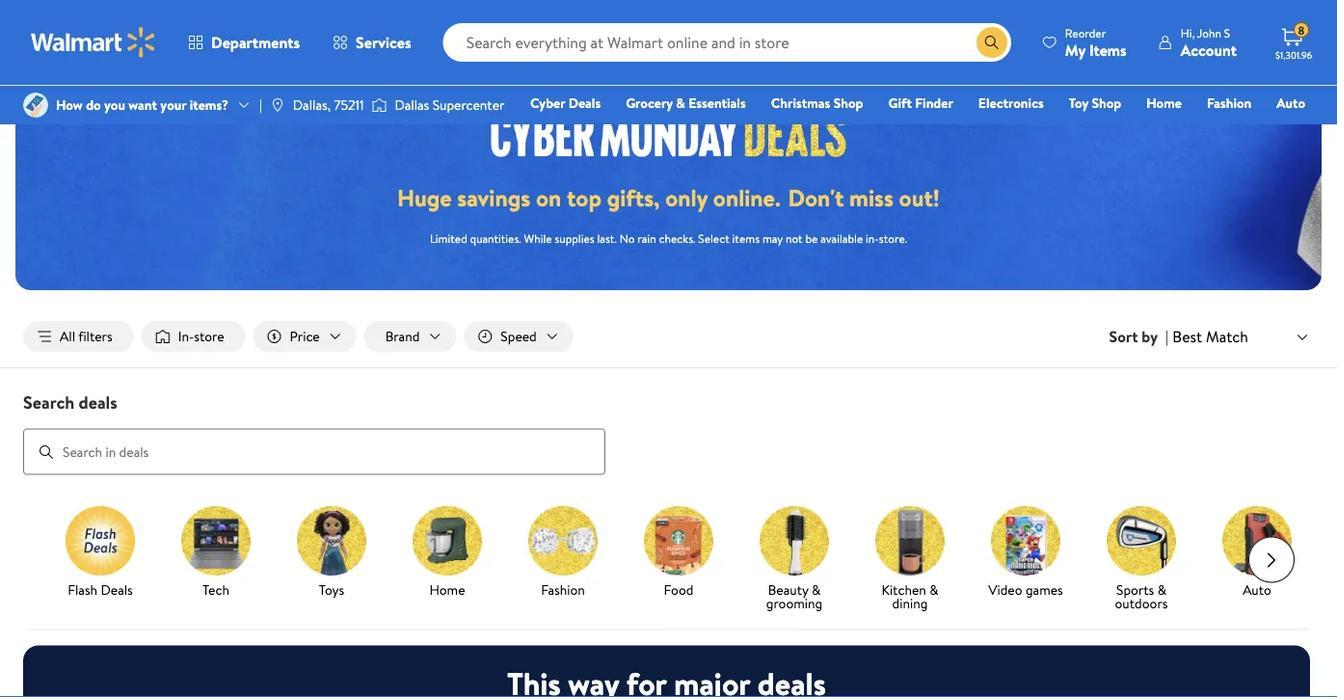 Task type: describe. For each thing, give the bounding box(es) containing it.
beauty
[[768, 580, 809, 599]]

online.
[[713, 181, 781, 214]]

electronics
[[978, 94, 1044, 112]]

speed
[[501, 327, 537, 346]]

sports & outdoors
[[1115, 580, 1168, 612]]

supplies
[[555, 230, 594, 246]]

Search in deals search field
[[23, 429, 605, 475]]

toys
[[319, 580, 344, 599]]

all
[[60, 327, 75, 346]]

checks.
[[659, 230, 696, 246]]

out!
[[899, 181, 940, 214]]

limited
[[430, 230, 467, 246]]

s
[[1224, 25, 1230, 41]]

8
[[1298, 22, 1305, 38]]

cyber deals link
[[522, 93, 610, 113]]

grocery & essentials
[[626, 94, 746, 112]]

gift finder
[[888, 94, 953, 112]]

1 vertical spatial fashion
[[541, 580, 585, 599]]

1 horizontal spatial home
[[1147, 94, 1182, 112]]

all filters
[[60, 327, 113, 346]]

sports
[[1116, 580, 1154, 599]]

& for essentials
[[676, 94, 685, 112]]

my
[[1065, 39, 1086, 60]]

video
[[988, 580, 1023, 599]]

beauty & grooming link
[[744, 506, 845, 614]]

toys image
[[297, 506, 366, 575]]

shop for toy shop
[[1092, 94, 1121, 112]]

walmart+ link
[[1239, 120, 1314, 140]]

not
[[786, 230, 803, 246]]

you
[[104, 95, 125, 114]]

food
[[664, 580, 694, 599]]

christmas
[[771, 94, 830, 112]]

dallas
[[395, 95, 429, 114]]

grooming
[[766, 594, 823, 612]]

food image
[[644, 506, 713, 575]]

Search deals search field
[[0, 390, 1337, 475]]

brand
[[385, 327, 420, 346]]

essentials
[[689, 94, 746, 112]]

fashion image
[[528, 506, 598, 575]]

filters
[[78, 327, 113, 346]]

gifts,
[[607, 181, 660, 214]]

& for grooming
[[812, 580, 821, 599]]

last.
[[597, 230, 617, 246]]

| inside sort and filter section "element"
[[1166, 326, 1169, 347]]

items
[[732, 230, 760, 246]]

video games
[[988, 580, 1063, 599]]

christmas shop link
[[762, 93, 872, 113]]

$1,301.96
[[1276, 48, 1312, 61]]

top
[[567, 181, 602, 214]]

rain
[[638, 230, 656, 246]]

in-
[[866, 230, 879, 246]]

Search search field
[[443, 23, 1011, 62]]

auto for auto registry
[[1277, 94, 1305, 112]]

cyber deals
[[530, 94, 601, 112]]

dallas supercenter
[[395, 95, 505, 114]]

match
[[1206, 326, 1249, 347]]

deals
[[79, 390, 117, 414]]

walmart black friday deals for days image
[[491, 110, 846, 158]]

brand button
[[364, 321, 456, 352]]

in-store
[[178, 327, 224, 346]]

debit
[[1190, 121, 1223, 139]]

best match button
[[1169, 324, 1314, 349]]

don't
[[788, 181, 844, 214]]

flash deals
[[68, 580, 133, 599]]

limited quantities. while supplies last. no rain checks. select items may not be available in-store.
[[430, 230, 907, 246]]

only
[[665, 181, 708, 214]]

toys link
[[282, 506, 382, 600]]

john
[[1197, 25, 1221, 41]]

reorder my items
[[1065, 25, 1127, 60]]

1 vertical spatial fashion link
[[513, 506, 613, 600]]

0 horizontal spatial home
[[429, 580, 465, 599]]

services
[[356, 32, 411, 53]]

available
[[821, 230, 863, 246]]

search deals
[[23, 390, 117, 414]]

gift finder link
[[880, 93, 962, 113]]

0 horizontal spatial home link
[[397, 506, 497, 600]]

 image for dallas, 75211
[[270, 97, 285, 113]]

toy
[[1069, 94, 1089, 112]]

sort
[[1109, 326, 1138, 347]]

deals for cyber deals
[[569, 94, 601, 112]]

next slide for chipmodulewithimages list image
[[1249, 537, 1295, 583]]

one
[[1158, 121, 1187, 139]]

grocery
[[626, 94, 673, 112]]

huge savings on top gifts, only online. don't miss out!
[[397, 181, 940, 214]]

services button
[[316, 19, 428, 66]]

while
[[524, 230, 552, 246]]

your
[[160, 95, 186, 114]]

price button
[[253, 321, 356, 352]]

cyber
[[530, 94, 565, 112]]

0 horizontal spatial |
[[259, 95, 262, 114]]

1 vertical spatial auto link
[[1207, 506, 1307, 600]]

how
[[56, 95, 83, 114]]



Task type: locate. For each thing, give the bounding box(es) containing it.
shop
[[834, 94, 863, 112], [1092, 94, 1121, 112]]

beauty & grooming image
[[760, 506, 829, 575]]

sort and filter section element
[[0, 306, 1337, 367]]

&
[[676, 94, 685, 112], [812, 580, 821, 599], [930, 580, 939, 599], [1158, 580, 1167, 599]]

all filters button
[[23, 321, 134, 352]]

flash
[[68, 580, 97, 599]]

do
[[86, 95, 101, 114]]

0 vertical spatial auto link
[[1268, 93, 1314, 113]]

walmart+
[[1248, 121, 1305, 139]]

no
[[620, 230, 635, 246]]

reorder
[[1065, 25, 1106, 41]]

tech image
[[181, 506, 251, 575]]

walmart image
[[31, 27, 156, 58]]

dining
[[892, 594, 928, 612]]

beauty & grooming
[[766, 580, 823, 612]]

miss
[[849, 181, 894, 214]]

1 horizontal spatial fashion
[[1207, 94, 1252, 112]]

1 vertical spatial home
[[429, 580, 465, 599]]

1 shop from the left
[[834, 94, 863, 112]]

departments
[[211, 32, 300, 53]]

in-store button
[[141, 321, 245, 352]]

 image
[[23, 93, 48, 118]]

shop for christmas shop
[[834, 94, 863, 112]]

select
[[698, 230, 730, 246]]

& inside sports & outdoors
[[1158, 580, 1167, 599]]

0 horizontal spatial shop
[[834, 94, 863, 112]]

kitchen & dining
[[882, 580, 939, 612]]

grocery & essentials link
[[617, 93, 755, 113]]

deals inside "link"
[[101, 580, 133, 599]]

fashion up debit
[[1207, 94, 1252, 112]]

 image left the dallas, on the left top of page
[[270, 97, 285, 113]]

flash deals image
[[66, 506, 135, 575]]

0 horizontal spatial fashion link
[[513, 506, 613, 600]]

auto down auto image
[[1243, 580, 1272, 599]]

supercenter
[[433, 95, 505, 114]]

how do you want your items?
[[56, 95, 229, 114]]

& right dining
[[930, 580, 939, 599]]

home
[[1147, 94, 1182, 112], [429, 580, 465, 599]]

account
[[1181, 39, 1237, 60]]

kitchen
[[882, 580, 926, 599]]

0 vertical spatial fashion link
[[1198, 93, 1260, 113]]

food link
[[629, 506, 729, 600]]

dallas,
[[293, 95, 331, 114]]

sports & outdoors image
[[1107, 506, 1176, 575]]

outdoors
[[1115, 594, 1168, 612]]

best
[[1173, 326, 1202, 347]]

75211
[[334, 95, 364, 114]]

1 horizontal spatial shop
[[1092, 94, 1121, 112]]

0 vertical spatial home
[[1147, 94, 1182, 112]]

search image
[[39, 444, 54, 460]]

auto up "walmart+" "link" at the right top of page
[[1277, 94, 1305, 112]]

auto link
[[1268, 93, 1314, 113], [1207, 506, 1307, 600]]

home image
[[413, 506, 482, 575]]

& inside the 'kitchen & dining'
[[930, 580, 939, 599]]

items
[[1089, 39, 1127, 60]]

0 horizontal spatial  image
[[270, 97, 285, 113]]

1 vertical spatial |
[[1166, 326, 1169, 347]]

1 horizontal spatial  image
[[372, 95, 387, 115]]

1 horizontal spatial deals
[[569, 94, 601, 112]]

0 horizontal spatial deals
[[101, 580, 133, 599]]

games
[[1026, 580, 1063, 599]]

| right by
[[1166, 326, 1169, 347]]

1 vertical spatial home link
[[397, 506, 497, 600]]

one debit
[[1158, 121, 1223, 139]]

sort by |
[[1109, 326, 1169, 347]]

toy shop
[[1069, 94, 1121, 112]]

0 horizontal spatial auto
[[1243, 580, 1272, 599]]

on
[[536, 181, 561, 214]]

deals right 'flash' at left bottom
[[101, 580, 133, 599]]

0 horizontal spatial fashion
[[541, 580, 585, 599]]

auto image
[[1222, 506, 1292, 575]]

 image for dallas supercenter
[[372, 95, 387, 115]]

search icon image
[[984, 35, 1000, 50]]

1 horizontal spatial fashion link
[[1198, 93, 1260, 113]]

kitchen & dining image
[[875, 506, 945, 575]]

gift
[[888, 94, 912, 112]]

& for dining
[[930, 580, 939, 599]]

fashion link
[[1198, 93, 1260, 113], [513, 506, 613, 600]]

in-
[[178, 327, 194, 346]]

search
[[23, 390, 74, 414]]

tech
[[202, 580, 229, 599]]

0 vertical spatial |
[[259, 95, 262, 114]]

| left the dallas, on the left top of page
[[259, 95, 262, 114]]

quantities.
[[470, 230, 521, 246]]

home up one
[[1147, 94, 1182, 112]]

huge
[[397, 181, 452, 214]]

departments button
[[172, 19, 316, 66]]

tech link
[[166, 506, 266, 600]]

1 horizontal spatial auto
[[1277, 94, 1305, 112]]

fashion down fashion image
[[541, 580, 585, 599]]

0 vertical spatial deals
[[569, 94, 601, 112]]

0 vertical spatial auto
[[1277, 94, 1305, 112]]

auto for auto
[[1243, 580, 1272, 599]]

video games link
[[976, 506, 1076, 600]]

1 vertical spatial deals
[[101, 580, 133, 599]]

speed button
[[464, 321, 573, 352]]

savings
[[457, 181, 530, 214]]

1 horizontal spatial home link
[[1138, 93, 1191, 113]]

one debit link
[[1149, 120, 1232, 140]]

& right sports
[[1158, 580, 1167, 599]]

shop right christmas
[[834, 94, 863, 112]]

price
[[290, 327, 320, 346]]

0 vertical spatial fashion
[[1207, 94, 1252, 112]]

christmas shop
[[771, 94, 863, 112]]

deals for flash deals
[[101, 580, 133, 599]]

shop up registry link
[[1092, 94, 1121, 112]]

hi,
[[1181, 25, 1195, 41]]

auto
[[1277, 94, 1305, 112], [1243, 580, 1272, 599]]

 image
[[372, 95, 387, 115], [270, 97, 285, 113]]

registry
[[1083, 121, 1133, 139]]

|
[[259, 95, 262, 114], [1166, 326, 1169, 347]]

flash deals link
[[50, 506, 150, 600]]

auto registry
[[1083, 94, 1305, 139]]

& right beauty
[[812, 580, 821, 599]]

Walmart Site-Wide search field
[[443, 23, 1011, 62]]

hi, john s account
[[1181, 25, 1237, 60]]

auto inside auto registry
[[1277, 94, 1305, 112]]

& inside beauty & grooming
[[812, 580, 821, 599]]

deals right the cyber
[[569, 94, 601, 112]]

be
[[806, 230, 818, 246]]

items?
[[190, 95, 229, 114]]

1 vertical spatial auto
[[1243, 580, 1272, 599]]

may
[[762, 230, 783, 246]]

2 shop from the left
[[1092, 94, 1121, 112]]

dallas, 75211
[[293, 95, 364, 114]]

0 vertical spatial home link
[[1138, 93, 1191, 113]]

& for outdoors
[[1158, 580, 1167, 599]]

1 horizontal spatial |
[[1166, 326, 1169, 347]]

store
[[194, 327, 224, 346]]

finder
[[915, 94, 953, 112]]

video games image
[[991, 506, 1061, 575]]

& right grocery
[[676, 94, 685, 112]]

 image right 75211
[[372, 95, 387, 115]]

home down home image
[[429, 580, 465, 599]]



Task type: vqa. For each thing, say whether or not it's contained in the screenshot.
The 9 Ft Pre-Lit Woodlake Spruce Artificial Christmas Tree, Color-Changing Led Lights, By Holiday Time image
no



